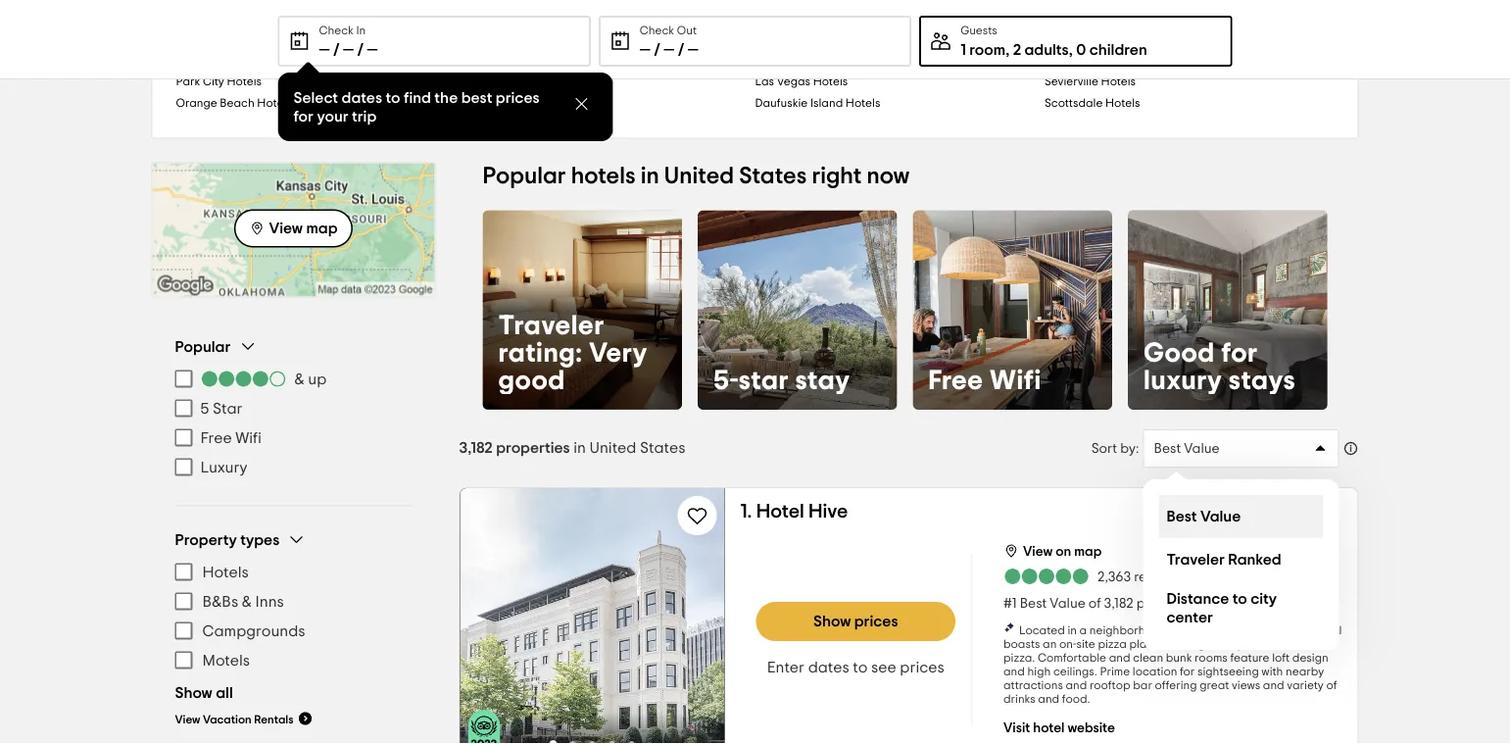 Task type: locate. For each thing, give the bounding box(es) containing it.
city inside maui hotels panama city beach hotels
[[223, 54, 245, 66]]

gulf shores hotels link
[[466, 93, 755, 114]]

north down maui
[[1045, 54, 1076, 66]]

neighborhood
[[1090, 624, 1167, 636]]

free inside group
[[200, 430, 232, 446]]

/ down the out
[[678, 42, 685, 58]]

0 horizontal spatial free wifi
[[200, 430, 262, 446]]

of down 2,363 reviews link
[[1089, 597, 1102, 611]]

in left 'a'
[[1068, 624, 1077, 636]]

hotels up island
[[813, 76, 848, 88]]

oahu hotels link
[[466, 71, 755, 93]]

1 horizontal spatial 1
[[1012, 597, 1017, 611]]

1 vertical spatial united
[[590, 440, 637, 455]]

hotels inside the "kissimmee hotels" link
[[813, 54, 848, 66]]

1.
[[741, 502, 752, 521]]

/ down the in
[[357, 42, 364, 58]]

2 horizontal spatial view
[[1023, 545, 1053, 559]]

1 check from the left
[[319, 25, 354, 36]]

popular for popular hotels in united states right now
[[483, 165, 566, 188]]

0 vertical spatial 3,182
[[459, 440, 493, 455]]

beach right the "myrtle"
[[1115, 54, 1149, 66]]

hotels right keys
[[534, 54, 569, 66]]

0 horizontal spatial check
[[319, 25, 354, 36]]

value up 'a'
[[1050, 597, 1086, 611]]

best value inside dropdown button
[[1154, 442, 1220, 455]]

1
[[961, 42, 966, 58], [1012, 597, 1017, 611]]

for down select
[[294, 108, 314, 124]]

0 horizontal spatial north
[[176, 11, 207, 23]]

united right properties
[[590, 440, 637, 455]]

pizzas,
[[1254, 624, 1291, 636]]

check for check in — / — / —
[[319, 25, 354, 36]]

states left right in the right top of the page
[[739, 165, 807, 188]]

0 vertical spatial united
[[664, 165, 734, 188]]

1 horizontal spatial free
[[929, 367, 984, 394]]

group
[[175, 337, 412, 482], [175, 530, 412, 726]]

properties
[[496, 440, 570, 455]]

2 vertical spatial united
[[1242, 597, 1283, 611]]

& left inns
[[242, 594, 252, 609]]

1 vertical spatial free
[[200, 430, 232, 446]]

beach down 'north carolina mountains hotels'
[[248, 54, 282, 66]]

5 star
[[200, 400, 243, 416]]

0 vertical spatial traveler
[[498, 312, 605, 339]]

3,182 left properties
[[459, 440, 493, 455]]

stay right star
[[796, 367, 851, 394]]

check left the in
[[319, 25, 354, 36]]

maui hotels panama city beach hotels
[[176, 33, 1109, 66]]

0 vertical spatial best value
[[1154, 442, 1220, 455]]

1 horizontal spatial ,
[[1069, 42, 1073, 58]]

1 vertical spatial 3,182
[[1105, 597, 1134, 611]]

food.
[[1062, 693, 1091, 705]]

4 / from the left
[[678, 42, 685, 58]]

daufuskie island hotels
[[755, 98, 881, 109]]

show up enter dates to see prices
[[814, 614, 851, 629]]

beach right the orange
[[220, 98, 255, 109]]

popular up the 4.0 of 5 bubbles "image"
[[175, 339, 231, 354]]

view
[[269, 221, 303, 236], [1023, 545, 1053, 559], [175, 714, 200, 725]]

2 vertical spatial states
[[1286, 597, 1326, 611]]

best value up the 'traveler ranked'
[[1167, 509, 1241, 524]]

1 horizontal spatial 3,182
[[1105, 597, 1134, 611]]

sevierville hotels orange beach hotels
[[176, 76, 1136, 109]]

orange beach hotels link
[[176, 93, 466, 114]]

hotels right desert at the top of the page
[[849, 11, 884, 23]]

1 horizontal spatial prices
[[855, 614, 898, 629]]

hotels up the park city hotels link
[[285, 54, 320, 66]]

5 — from the left
[[664, 42, 675, 58]]

1 for best
[[1012, 597, 1017, 611]]

/ up the park city hotels link
[[333, 42, 340, 58]]

united
[[664, 165, 734, 188], [590, 440, 637, 455], [1242, 597, 1283, 611]]

hotels left close icon
[[530, 98, 564, 109]]

gulf
[[466, 98, 488, 109]]

4.0 of 5 bubbles image
[[200, 371, 287, 387]]

1 vertical spatial wifi
[[235, 430, 262, 446]]

dates inside select dates to find the best prices for your trip
[[342, 90, 382, 105]]

to inside select dates to find the best prices for your trip
[[386, 90, 400, 105]]

1 horizontal spatial view
[[269, 221, 303, 236]]

daufuskie island hotels link
[[755, 93, 1045, 114]]

places
[[1137, 597, 1179, 611]]

california
[[755, 11, 809, 23]]

hotels up las vegas hotels
[[813, 54, 848, 66]]

north inside north myrtle beach hotels park city hotels
[[1045, 54, 1076, 66]]

2 vertical spatial view
[[175, 714, 200, 725]]

check inside 'check in — / — / —'
[[319, 25, 354, 36]]

select dates to find the best prices for your trip
[[294, 90, 540, 124]]

/
[[333, 42, 340, 58], [357, 42, 364, 58], [654, 42, 661, 58], [678, 42, 685, 58]]

greater palm springs hotels link
[[1045, 6, 1335, 28]]

best up the 'traveler ranked'
[[1167, 509, 1197, 524]]

1 horizontal spatial united
[[664, 165, 734, 188]]

0
[[1076, 42, 1086, 58]]

2 menu from the top
[[175, 557, 412, 675]]

vegas
[[777, 76, 811, 88]]

hotels right corners
[[538, 11, 573, 23]]

0 vertical spatial of
[[1089, 597, 1102, 611]]

states up this
[[1286, 597, 1326, 611]]

0 vertical spatial best
[[1154, 442, 1181, 455]]

list box containing best value
[[1143, 479, 1340, 650]]

1 horizontal spatial north
[[1045, 54, 1076, 66]]

show for show all
[[175, 685, 213, 700]]

, left 0
[[1069, 42, 1073, 58]]

in right properties
[[574, 440, 586, 455]]

states
[[739, 165, 807, 188], [640, 440, 686, 455], [1286, 597, 1326, 611]]

0 vertical spatial 1
[[961, 42, 966, 58]]

1 menu from the top
[[175, 364, 412, 482]]

prices right see
[[900, 660, 945, 675]]

close image
[[572, 94, 592, 114]]

1 horizontal spatial dates
[[808, 660, 850, 675]]

0 horizontal spatial traveler
[[498, 312, 605, 339]]

hotels up gulf shores hotels
[[498, 76, 533, 88]]

0 vertical spatial hotel
[[1315, 624, 1342, 636]]

hotels left select
[[257, 98, 292, 109]]

by:
[[1121, 442, 1140, 455]]

0 vertical spatial free
[[929, 367, 984, 394]]

hotels inside the california desert hotels link
[[849, 11, 884, 23]]

inns
[[255, 594, 284, 609]]

rooms
[[1195, 652, 1228, 664]]

out
[[677, 25, 697, 36]]

free wifi link
[[913, 210, 1113, 410]]

to up famed in the right of the page
[[1182, 597, 1195, 611]]

dates right the enter
[[808, 660, 850, 675]]

popular down gulf shores hotels
[[483, 165, 566, 188]]

good
[[498, 367, 565, 394]]

0 horizontal spatial states
[[640, 440, 686, 455]]

1 vertical spatial states
[[640, 440, 686, 455]]

1 vertical spatial free wifi
[[200, 430, 262, 446]]

0 horizontal spatial ,
[[1006, 42, 1010, 58]]

6 — from the left
[[688, 42, 699, 58]]

for inside "good for luxury stays"
[[1222, 339, 1258, 367]]

north
[[176, 11, 207, 23], [1045, 54, 1076, 66]]

1 , from the left
[[1006, 42, 1010, 58]]

to
[[386, 90, 400, 105], [1233, 591, 1248, 606], [1182, 597, 1195, 611], [853, 660, 868, 675]]

scottsdale
[[1045, 98, 1103, 109]]

1 vertical spatial prices
[[855, 614, 898, 629]]

0 horizontal spatial dates
[[342, 90, 382, 105]]

5
[[200, 400, 209, 416]]

traveler up good
[[498, 312, 605, 339]]

, left 2
[[1006, 42, 1010, 58]]

save to a trip image
[[686, 504, 709, 527]]

prices inside select dates to find the best prices for your trip
[[496, 90, 540, 105]]

hotels right park
[[227, 76, 262, 88]]

2 group from the top
[[175, 530, 412, 726]]

check in — / — / —
[[319, 25, 378, 58]]

united up the pizzas,
[[1242, 597, 1283, 611]]

1 left room
[[961, 42, 966, 58]]

in up tasty
[[1228, 597, 1239, 611]]

0 horizontal spatial popular
[[175, 339, 231, 354]]

1 horizontal spatial wifi
[[990, 367, 1042, 394]]

1 vertical spatial dates
[[808, 660, 850, 675]]

united down sevierville hotels orange beach hotels in the top of the page
[[664, 165, 734, 188]]

1 up "boasts"
[[1012, 597, 1017, 611]]

2 horizontal spatial prices
[[900, 660, 945, 675]]

show
[[814, 614, 851, 629], [175, 685, 213, 700]]

feature
[[1231, 652, 1270, 664]]

show left all
[[175, 685, 213, 700]]

hotels inside las vegas hotels link
[[813, 76, 848, 88]]

b&bs
[[202, 594, 238, 609]]

0 vertical spatial popular
[[483, 165, 566, 188]]

0 horizontal spatial wifi
[[235, 430, 262, 446]]

1 horizontal spatial states
[[739, 165, 807, 188]]

1 horizontal spatial of
[[1327, 679, 1338, 691]]

best right the by:
[[1154, 442, 1181, 455]]

north myrtle beach hotels park city hotels
[[176, 54, 1187, 88]]

high
[[1028, 666, 1051, 677]]

best value right the by:
[[1154, 442, 1220, 455]]

show all button
[[175, 683, 233, 702]]

hotel right this
[[1315, 624, 1342, 636]]

north for carolina
[[176, 11, 207, 23]]

show for show prices
[[814, 614, 851, 629]]

north left carolina
[[176, 11, 207, 23]]

0 vertical spatial value
[[1184, 442, 1220, 455]]

—
[[319, 42, 330, 58], [343, 42, 354, 58], [367, 42, 378, 58], [640, 42, 651, 58], [664, 42, 675, 58], [688, 42, 699, 58]]

show inside button
[[175, 685, 213, 700]]

beach inside sevierville hotels orange beach hotels
[[220, 98, 255, 109]]

0 vertical spatial city
[[223, 54, 245, 66]]

2 horizontal spatial united
[[1242, 597, 1283, 611]]

to left city
[[1233, 591, 1248, 606]]

traveler for rating:
[[498, 312, 605, 339]]

orange
[[176, 98, 217, 109]]

to inside the distance to city center
[[1233, 591, 1248, 606]]

list box
[[1143, 479, 1340, 650]]

room
[[970, 42, 1006, 58]]

four corners hotels link
[[466, 6, 755, 28]]

1 vertical spatial city
[[203, 76, 224, 88]]

offering down famed in the right of the page
[[1163, 638, 1206, 650]]

prices
[[496, 90, 540, 105], [855, 614, 898, 629], [900, 660, 945, 675]]

0 vertical spatial menu
[[175, 364, 412, 482]]

0 horizontal spatial prices
[[496, 90, 540, 105]]

0 vertical spatial wifi
[[990, 367, 1042, 394]]

0 vertical spatial group
[[175, 337, 412, 482]]

hotels inside gulf shores hotels link
[[530, 98, 564, 109]]

0 horizontal spatial map
[[306, 221, 338, 236]]

florida
[[466, 54, 504, 66]]

city
[[1251, 591, 1277, 606]]

0 horizontal spatial 3,182
[[459, 440, 493, 455]]

1 vertical spatial of
[[1327, 679, 1338, 691]]

1 group from the top
[[175, 337, 412, 482]]

0 vertical spatial stay
[[796, 367, 851, 394]]

0 vertical spatial states
[[739, 165, 807, 188]]

1 vertical spatial 1
[[1012, 597, 1017, 611]]

kissimmee
[[755, 54, 810, 66]]

popular inside group
[[175, 339, 231, 354]]

hotels inside oahu hotels link
[[498, 76, 533, 88]]

states up 'save to a trip' 'image'
[[640, 440, 686, 455]]

hotels up maui hotels link
[[1162, 11, 1197, 23]]

city inside north myrtle beach hotels park city hotels
[[203, 76, 224, 88]]

0 horizontal spatial stay
[[796, 367, 851, 394]]

1 horizontal spatial free wifi
[[929, 367, 1042, 394]]

location
[[1133, 666, 1178, 677]]

north inside north carolina mountains hotels link
[[176, 11, 207, 23]]

1 horizontal spatial hotel
[[1315, 624, 1342, 636]]

0 vertical spatial free wifi
[[929, 367, 1042, 394]]

value down luxury
[[1184, 442, 1220, 455]]

0 horizontal spatial &
[[242, 594, 252, 609]]

0 horizontal spatial united
[[590, 440, 637, 455]]

5-
[[714, 367, 739, 394]]

menu
[[175, 364, 412, 482], [175, 557, 412, 675]]

prices down "oahu hotels"
[[496, 90, 540, 105]]

1 vertical spatial hotel
[[1033, 721, 1065, 735]]

1 vertical spatial popular
[[175, 339, 231, 354]]

value up the 'traveler ranked'
[[1201, 509, 1241, 524]]

beach
[[248, 54, 282, 66], [1115, 54, 1149, 66], [220, 98, 255, 109]]

offering down 'location'
[[1155, 679, 1197, 691]]

hotels up 'check in — / — / —'
[[318, 11, 353, 23]]

0 horizontal spatial show
[[175, 685, 213, 700]]

1 vertical spatial show
[[175, 685, 213, 700]]

3,182
[[459, 440, 493, 455], [1105, 597, 1134, 611]]

0 vertical spatial prices
[[496, 90, 540, 105]]

0 horizontal spatial 1
[[961, 42, 966, 58]]

view map button
[[234, 209, 353, 248]]

check
[[319, 25, 354, 36], [640, 25, 675, 36]]

dates for enter
[[808, 660, 850, 675]]

# 1 best value of 3,182 places to stay in united states
[[1004, 597, 1326, 611]]

2 check from the left
[[640, 25, 675, 36]]

traveler up distance
[[1167, 552, 1225, 568]]

2
[[1013, 42, 1021, 58]]

hotels right scottsdale
[[1106, 98, 1141, 109]]

0 vertical spatial show
[[814, 614, 851, 629]]

city right park
[[203, 76, 224, 88]]

show inside button
[[814, 614, 851, 629]]

& left up
[[295, 371, 305, 387]]

3 / from the left
[[654, 42, 661, 58]]

for down bunk
[[1180, 666, 1195, 677]]

value
[[1184, 442, 1220, 455], [1201, 509, 1241, 524], [1050, 597, 1086, 611]]

distance
[[1167, 591, 1230, 606]]

0 horizontal spatial hotel
[[1033, 721, 1065, 735]]

best value
[[1154, 442, 1220, 455], [1167, 509, 1241, 524]]

1 horizontal spatial traveler
[[1167, 552, 1225, 568]]

1 horizontal spatial popular
[[483, 165, 566, 188]]

1 vertical spatial menu
[[175, 557, 412, 675]]

2 horizontal spatial states
[[1286, 597, 1326, 611]]

hotels right island
[[846, 98, 881, 109]]

wifi
[[990, 367, 1042, 394], [235, 430, 262, 446]]

1 horizontal spatial &
[[295, 371, 305, 387]]

2 vertical spatial value
[[1050, 597, 1086, 611]]

check left the out
[[640, 25, 675, 36]]

check inside check out — / — / —
[[640, 25, 675, 36]]

california desert hotels link
[[755, 6, 1045, 28]]

1 inside guests 1 room , 2 adults , 0 children
[[961, 42, 966, 58]]

and up food.
[[1066, 679, 1087, 691]]

dates up 'trip'
[[342, 90, 382, 105]]

daufuskie
[[755, 98, 808, 109]]

find
[[404, 90, 431, 105]]

1 vertical spatial group
[[175, 530, 412, 726]]

boasts
[[1004, 638, 1041, 650]]

maui hotels link
[[1045, 28, 1335, 50]]

1 vertical spatial view
[[1023, 545, 1053, 559]]

kissimmee hotels link
[[755, 50, 1045, 71]]

vacation
[[203, 714, 252, 725]]

for right good
[[1222, 339, 1258, 367]]

1 horizontal spatial show
[[814, 614, 851, 629]]

2 vertical spatial prices
[[900, 660, 945, 675]]

to left find
[[386, 90, 400, 105]]

0 vertical spatial north
[[176, 11, 207, 23]]

1 vertical spatial map
[[1075, 545, 1102, 559]]

city right panama
[[223, 54, 245, 66]]

located in a neighborhood famed for tasty pizzas, this hotel boasts an on-site pizza place offering freshly made, delicious pizza. comfortable and clean bunk rooms feature loft design and high ceilings. prime location for sightseeing with nearby attractions and rooftop bar offering great views and variety of drinks and food. button
[[1004, 621, 1342, 706]]

in
[[641, 165, 659, 188], [574, 440, 586, 455], [1228, 597, 1239, 611], [1068, 624, 1077, 636]]

now
[[867, 165, 910, 188]]

0 horizontal spatial free
[[200, 430, 232, 446]]

florida keys hotels
[[466, 54, 569, 66]]

/ up sevierville hotels orange beach hotels in the top of the page
[[654, 42, 661, 58]]

best right #
[[1020, 597, 1047, 611]]

beach inside maui hotels panama city beach hotels
[[248, 54, 282, 66]]

stay up famed in the right of the page
[[1198, 597, 1225, 611]]

1 vertical spatial traveler
[[1167, 552, 1225, 568]]

carousel of images figure
[[460, 488, 725, 744]]

hotel right 'visit'
[[1033, 721, 1065, 735]]

corners
[[492, 11, 536, 23]]

5.0 of 5 bubbles. 2,363 reviews element
[[1004, 567, 1180, 586]]

3,182 down 2,363
[[1105, 597, 1134, 611]]

of right variety
[[1327, 679, 1338, 691]]

hotels
[[571, 165, 636, 188]]

traveler inside traveler rating: very good
[[498, 312, 605, 339]]

florida keys hotels link
[[466, 50, 755, 71]]

prices up see
[[855, 614, 898, 629]]

for inside select dates to find the best prices for your trip
[[294, 108, 314, 124]]

visit hotel website link
[[1004, 718, 1116, 737]]

0 vertical spatial dates
[[342, 90, 382, 105]]

1 horizontal spatial stay
[[1198, 597, 1225, 611]]



Task type: vqa. For each thing, say whether or not it's contained in the screenshot.
California Desert Hotels on the top of page
yes



Task type: describe. For each thing, give the bounding box(es) containing it.
las vegas hotels
[[755, 76, 848, 88]]

view for view map
[[269, 221, 303, 236]]

sort
[[1092, 442, 1118, 455]]

keys
[[507, 54, 531, 66]]

the
[[435, 90, 458, 105]]

menu containing & up
[[175, 364, 412, 482]]

up
[[308, 371, 327, 387]]

hotels down the children
[[1101, 76, 1136, 88]]

freshly
[[1208, 638, 1244, 650]]

site
[[1077, 638, 1096, 650]]

2,363 reviews button
[[1004, 567, 1180, 586]]

group containing property types
[[175, 530, 412, 726]]

hotels up b&bs
[[202, 564, 249, 580]]

on
[[1056, 545, 1072, 559]]

rooftop
[[1090, 679, 1131, 691]]

four corners hotels
[[466, 11, 573, 23]]

1 horizontal spatial map
[[1075, 545, 1102, 559]]

0 vertical spatial offering
[[1163, 638, 1206, 650]]

dates for select
[[342, 90, 382, 105]]

states for 3,182 properties in united states
[[640, 440, 686, 455]]

good
[[1144, 339, 1215, 367]]

traveler for ranked
[[1167, 552, 1225, 568]]

north for myrtle
[[1045, 54, 1076, 66]]

select
[[294, 90, 338, 105]]

desert
[[811, 11, 847, 23]]

trip
[[352, 108, 377, 124]]

this
[[1294, 624, 1312, 636]]

best inside dropdown button
[[1154, 442, 1181, 455]]

1 vertical spatial stay
[[1198, 597, 1225, 611]]

2 vertical spatial best
[[1020, 597, 1047, 611]]

an
[[1043, 638, 1057, 650]]

2 / from the left
[[357, 42, 364, 58]]

place
[[1130, 638, 1161, 650]]

2 — from the left
[[343, 42, 354, 58]]

united for hotels
[[664, 165, 734, 188]]

located
[[1019, 624, 1065, 636]]

for up freshly on the right of page
[[1207, 624, 1222, 636]]

gulf shores hotels
[[466, 98, 564, 109]]

in inside located in a neighborhood famed for tasty pizzas, this hotel boasts an on-site pizza place offering freshly made, delicious pizza. comfortable and clean bunk rooms feature loft design and high ceilings. prime location for sightseeing with nearby attractions and rooftop bar offering great views and variety of drinks and food.
[[1068, 624, 1077, 636]]

bunk
[[1166, 652, 1192, 664]]

carolina
[[209, 11, 256, 23]]

hotels inside greater palm springs hotels link
[[1162, 11, 1197, 23]]

1. hotel hive
[[741, 502, 848, 521]]

sightseeing
[[1198, 666, 1259, 677]]

hotels inside four corners hotels "link"
[[538, 11, 573, 23]]

views
[[1232, 679, 1261, 691]]

maui
[[1045, 33, 1072, 45]]

and up the prime
[[1109, 652, 1131, 664]]

#
[[1004, 597, 1012, 611]]

distance to city center
[[1167, 591, 1277, 625]]

0 vertical spatial map
[[306, 221, 338, 236]]

comfortable
[[1038, 652, 1107, 664]]

types
[[240, 532, 280, 547]]

to left see
[[853, 660, 868, 675]]

oahu hotels
[[466, 76, 533, 88]]

2,363 reviews link
[[1004, 567, 1180, 586]]

1 — from the left
[[319, 42, 330, 58]]

loft
[[1273, 652, 1290, 664]]

1 vertical spatial &
[[242, 594, 252, 609]]

hotel
[[756, 502, 805, 521]]

traveler rating: very good link
[[483, 210, 682, 410]]

park city hotels link
[[176, 71, 466, 93]]

and down attractions
[[1038, 693, 1060, 705]]

popular for popular
[[175, 339, 231, 354]]

stay inside 5-star stay link
[[796, 367, 851, 394]]

hotels inside daufuskie island hotels link
[[846, 98, 881, 109]]

ceilings.
[[1054, 666, 1098, 677]]

show prices button
[[756, 602, 956, 641]]

scottsdale hotels
[[1045, 98, 1141, 109]]

states for popular hotels in united states right now
[[739, 165, 807, 188]]

guests
[[961, 25, 998, 36]]

hotel inside located in a neighborhood famed for tasty pizzas, this hotel boasts an on-site pizza place offering freshly made, delicious pizza. comfortable and clean bunk rooms feature loft design and high ceilings. prime location for sightseeing with nearby attractions and rooftop bar offering great views and variety of drinks and food.
[[1315, 624, 1342, 636]]

1 vertical spatial value
[[1201, 509, 1241, 524]]

view vacation rentals
[[175, 714, 294, 725]]

2 , from the left
[[1069, 42, 1073, 58]]

mountains
[[259, 11, 315, 23]]

1 / from the left
[[333, 42, 340, 58]]

united for properties
[[590, 440, 637, 455]]

reviews
[[1134, 571, 1180, 584]]

sort by:
[[1092, 442, 1140, 455]]

and down 'with'
[[1263, 679, 1285, 691]]

1 for room
[[961, 42, 966, 58]]

guests 1 room , 2 adults , 0 children
[[961, 25, 1148, 58]]

pizza.
[[1004, 652, 1035, 664]]

popular hotels in united states right now
[[483, 165, 910, 188]]

of inside located in a neighborhood famed for tasty pizzas, this hotel boasts an on-site pizza place offering freshly made, delicious pizza. comfortable and clean bunk rooms feature loft design and high ceilings. prime location for sightseeing with nearby attractions and rooftop bar offering great views and variety of drinks and food.
[[1327, 679, 1338, 691]]

view for view on map
[[1023, 545, 1053, 559]]

beach inside north myrtle beach hotels park city hotels
[[1115, 54, 1149, 66]]

visit hotel website
[[1004, 721, 1116, 735]]

rating:
[[498, 339, 583, 367]]

pizza
[[1098, 638, 1127, 650]]

3,182 properties in united states
[[459, 440, 686, 455]]

las vegas hotels link
[[755, 71, 1045, 93]]

palm
[[1090, 11, 1116, 23]]

and down pizza.
[[1004, 666, 1025, 677]]

hotels inside scottsdale hotels link
[[1106, 98, 1141, 109]]

show all
[[175, 685, 233, 700]]

design
[[1293, 652, 1329, 664]]

view vacation rentals link
[[175, 710, 313, 726]]

north myrtle beach hotels link
[[1045, 50, 1335, 71]]

luxury
[[200, 459, 248, 475]]

hotels up sevierville hotels 'link'
[[1152, 54, 1187, 66]]

delicious
[[1283, 638, 1331, 650]]

4 — from the left
[[640, 42, 651, 58]]

3 — from the left
[[367, 42, 378, 58]]

enter
[[767, 660, 805, 675]]

shores
[[490, 98, 527, 109]]

hotels inside florida keys hotels 'link'
[[534, 54, 569, 66]]

in
[[356, 25, 366, 36]]

enter dates to see prices
[[767, 660, 945, 675]]

north carolina mountains hotels
[[176, 11, 353, 23]]

hotel inside 'link'
[[1033, 721, 1065, 735]]

a
[[1080, 624, 1087, 636]]

stays
[[1229, 367, 1296, 394]]

children
[[1090, 42, 1148, 58]]

panama
[[176, 54, 221, 66]]

0 vertical spatial &
[[295, 371, 305, 387]]

located in a neighborhood famed for tasty pizzas, this hotel boasts an on-site pizza place offering freshly made, delicious pizza. comfortable and clean bunk rooms feature loft design and high ceilings. prime location for sightseeing with nearby attractions and rooftop bar offering great views and variety of drinks and food.
[[1004, 624, 1342, 705]]

1 vertical spatial offering
[[1155, 679, 1197, 691]]

sevierville hotels link
[[1045, 71, 1335, 93]]

with
[[1262, 666, 1284, 677]]

check for check out — / — / —
[[640, 25, 675, 36]]

prices inside button
[[855, 614, 898, 629]]

menu containing hotels
[[175, 557, 412, 675]]

adults
[[1025, 42, 1069, 58]]

best value button
[[1143, 429, 1340, 468]]

campgrounds
[[202, 623, 305, 639]]

island
[[811, 98, 843, 109]]

0 horizontal spatial of
[[1089, 597, 1102, 611]]

hotels up the "myrtle"
[[1074, 33, 1109, 45]]

group containing popular
[[175, 337, 412, 482]]

see
[[871, 660, 897, 675]]

1 vertical spatial best
[[1167, 509, 1197, 524]]

hotels inside north carolina mountains hotels link
[[318, 11, 353, 23]]

drinks
[[1004, 693, 1036, 705]]

value inside dropdown button
[[1184, 442, 1220, 455]]

in right the hotels
[[641, 165, 659, 188]]

view for view vacation rentals
[[175, 714, 200, 725]]

1 vertical spatial best value
[[1167, 509, 1241, 524]]



